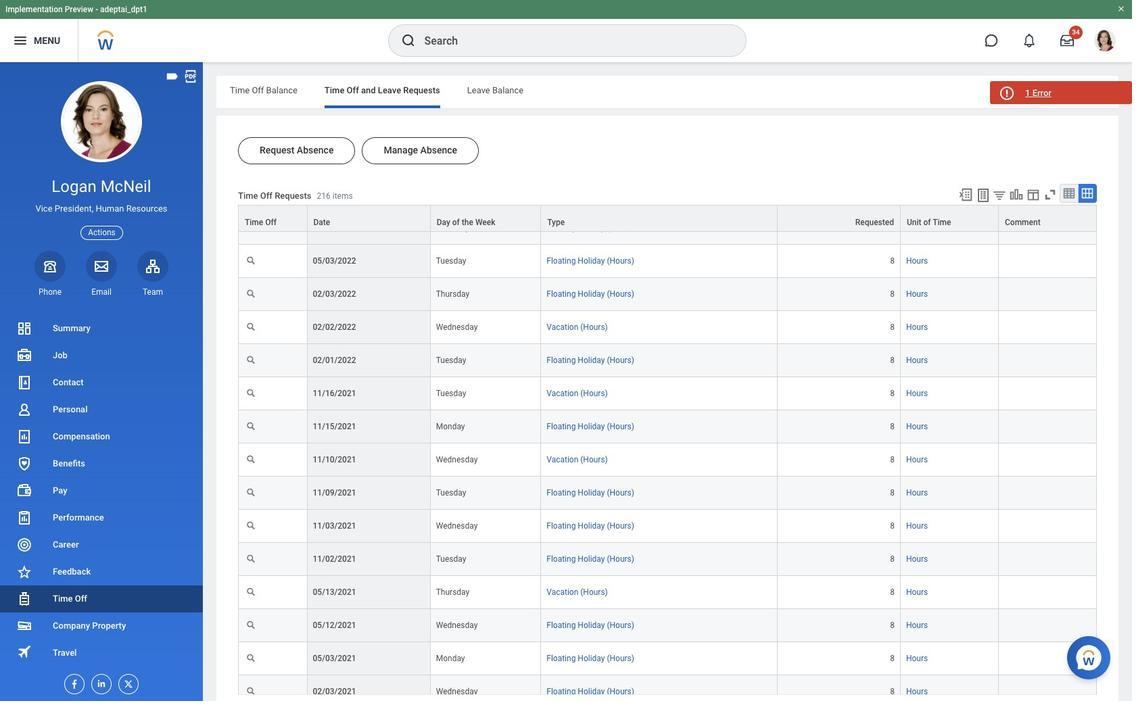 Task type: locate. For each thing, give the bounding box(es) containing it.
monday
[[436, 422, 465, 432], [436, 654, 465, 664]]

items per page image
[[892, 696, 1010, 702]]

1 floating holiday (hours) link from the top
[[547, 221, 635, 233]]

(hours)
[[607, 223, 635, 233], [607, 256, 635, 266], [607, 290, 635, 299], [581, 323, 608, 332], [607, 356, 635, 365], [581, 389, 608, 399], [607, 422, 635, 432], [581, 455, 608, 465], [607, 489, 635, 498], [607, 522, 635, 531], [607, 555, 635, 564], [581, 588, 608, 597], [607, 621, 635, 631], [607, 654, 635, 664], [607, 687, 635, 697]]

1 8 from the top
[[890, 223, 895, 233]]

close environment banner image
[[1118, 5, 1126, 13]]

2 vacation (hours) link from the top
[[547, 386, 608, 399]]

8
[[890, 223, 895, 233], [890, 256, 895, 266], [890, 290, 895, 299], [890, 323, 895, 332], [890, 356, 895, 365], [890, 389, 895, 399], [890, 422, 895, 432], [890, 455, 895, 465], [890, 489, 895, 498], [890, 522, 895, 531], [890, 555, 895, 564], [890, 588, 895, 597], [890, 621, 895, 631], [890, 654, 895, 664], [890, 687, 895, 697]]

comment
[[1005, 218, 1041, 227]]

leave
[[378, 85, 401, 95], [467, 85, 490, 95]]

floating for 11/15/2021
[[547, 422, 576, 432]]

0 vertical spatial time off
[[245, 218, 277, 227]]

2 vertical spatial thursday
[[436, 588, 470, 597]]

hours link for 02/03/2021
[[907, 685, 928, 697]]

9 row from the top
[[238, 411, 1097, 444]]

hours link for 11/15/2021
[[907, 420, 928, 432]]

time off and leave requests
[[325, 85, 440, 95]]

2 8 from the top
[[890, 256, 895, 266]]

absence for manage absence
[[421, 145, 457, 156]]

11 holiday from the top
[[578, 687, 605, 697]]

holiday for 02/03/2021
[[578, 687, 605, 697]]

floating holiday (hours) link for 05/03/2022
[[547, 254, 635, 266]]

of for the
[[452, 218, 460, 227]]

cell for 02/02/2022
[[999, 311, 1097, 344]]

1 hours link from the top
[[907, 221, 928, 233]]

hours for 11/10/2021
[[907, 455, 928, 465]]

vacation (hours) link for 02/02/2022
[[547, 320, 608, 332]]

the
[[462, 218, 474, 227]]

7 holiday from the top
[[578, 522, 605, 531]]

8 floating from the top
[[547, 555, 576, 564]]

hours link for 05/03/2021
[[907, 652, 928, 664]]

cell
[[238, 179, 307, 212], [431, 179, 541, 212], [541, 179, 778, 212], [778, 179, 901, 212], [901, 179, 999, 212], [999, 179, 1097, 212], [999, 212, 1097, 245], [999, 245, 1097, 278], [999, 278, 1097, 311], [999, 311, 1097, 344], [999, 344, 1097, 378], [999, 378, 1097, 411], [999, 411, 1097, 444], [999, 444, 1097, 477], [999, 477, 1097, 510], [999, 510, 1097, 543], [999, 543, 1097, 576], [999, 576, 1097, 610], [999, 610, 1097, 643], [999, 643, 1097, 676], [999, 676, 1097, 702]]

5 floating holiday (hours) from the top
[[547, 422, 635, 432]]

9 hours from the top
[[907, 489, 928, 498]]

4 floating holiday (hours) from the top
[[547, 356, 635, 365]]

8 for 02/03/2021
[[890, 687, 895, 697]]

7 hours from the top
[[907, 422, 928, 432]]

5 8 from the top
[[890, 356, 895, 365]]

row containing time off
[[238, 205, 1097, 232]]

personal image
[[16, 402, 32, 418]]

9 8 from the top
[[890, 489, 895, 498]]

12 row from the top
[[238, 510, 1097, 543]]

1 vertical spatial time off
[[53, 594, 87, 604]]

contact link
[[0, 369, 203, 396]]

implementation preview -   adeptai_dpt1
[[5, 5, 147, 14]]

performance
[[53, 513, 104, 523]]

8 for 11/09/2021
[[890, 489, 895, 498]]

2 absence from the left
[[421, 145, 457, 156]]

3 floating holiday (hours) from the top
[[547, 290, 635, 299]]

17 row from the top
[[238, 676, 1097, 702]]

off
[[252, 85, 264, 95], [347, 85, 359, 95], [260, 191, 273, 201], [265, 218, 277, 227], [75, 594, 87, 604]]

5 hours link from the top
[[907, 353, 928, 365]]

absence right "manage"
[[421, 145, 457, 156]]

4 holiday from the top
[[578, 356, 605, 365]]

floating for 11/09/2021
[[547, 489, 576, 498]]

row containing 11/02/2021
[[238, 543, 1097, 576]]

hours for 05/03/2022
[[907, 256, 928, 266]]

manage
[[384, 145, 418, 156]]

8 for 11/10/2021
[[890, 455, 895, 465]]

request absence button
[[238, 137, 355, 164]]

pay link
[[0, 478, 203, 505]]

tab list
[[216, 76, 1119, 108]]

6 floating holiday (hours) from the top
[[547, 489, 635, 498]]

time off down time off requests 216 items
[[245, 218, 277, 227]]

vacation for 11/10/2021
[[547, 455, 579, 465]]

company property
[[53, 621, 126, 631]]

10 8 from the top
[[890, 522, 895, 531]]

(hours) for 02/01/2022
[[607, 356, 635, 365]]

and
[[361, 85, 376, 95]]

tuesday for 11/09/2021
[[436, 489, 466, 498]]

tuesday for 11/16/2021
[[436, 389, 466, 399]]

13 hours link from the top
[[907, 618, 928, 631]]

off inside navigation pane region
[[75, 594, 87, 604]]

floating holiday (hours) for 05/12/2022
[[547, 223, 635, 233]]

6 hours from the top
[[907, 389, 928, 399]]

off down time off requests 216 items
[[265, 218, 277, 227]]

4 hours from the top
[[907, 323, 928, 332]]

5 row from the top
[[238, 278, 1097, 311]]

10 hours link from the top
[[907, 519, 928, 531]]

5 floating from the top
[[547, 422, 576, 432]]

row containing 11/10/2021
[[238, 444, 1097, 477]]

13 hours from the top
[[907, 621, 928, 631]]

holiday
[[578, 223, 605, 233], [578, 256, 605, 266], [578, 290, 605, 299], [578, 356, 605, 365], [578, 422, 605, 432], [578, 489, 605, 498], [578, 522, 605, 531], [578, 555, 605, 564], [578, 621, 605, 631], [578, 654, 605, 664], [578, 687, 605, 697]]

4 floating from the top
[[547, 356, 576, 365]]

leave balance
[[467, 85, 524, 95]]

holiday for 11/09/2021
[[578, 489, 605, 498]]

cell for 05/13/2021
[[999, 576, 1097, 610]]

8 for 05/12/2021
[[890, 621, 895, 631]]

(hours) for 05/12/2021
[[607, 621, 635, 631]]

cell for 11/15/2021
[[999, 411, 1097, 444]]

5 floating holiday (hours) link from the top
[[547, 420, 635, 432]]

off for balance
[[252, 85, 264, 95]]

wednesday for 11/10/2021
[[436, 455, 478, 465]]

1 horizontal spatial of
[[924, 218, 931, 227]]

hours for 11/03/2021
[[907, 522, 928, 531]]

7 row from the top
[[238, 344, 1097, 378]]

2 floating from the top
[[547, 256, 576, 266]]

7 8 from the top
[[890, 422, 895, 432]]

requests down search icon
[[403, 85, 440, 95]]

absence
[[297, 145, 334, 156], [421, 145, 457, 156]]

15 row from the top
[[238, 610, 1097, 643]]

unit
[[907, 218, 922, 227]]

cell for 02/03/2022
[[999, 278, 1097, 311]]

holiday for 11/02/2021
[[578, 555, 605, 564]]

3 wednesday from the top
[[436, 522, 478, 531]]

9 floating holiday (hours) link from the top
[[547, 618, 635, 631]]

5 tuesday from the top
[[436, 555, 466, 564]]

select to filter grid data image
[[992, 188, 1007, 202]]

8 holiday from the top
[[578, 555, 605, 564]]

preview
[[65, 5, 93, 14]]

4 row from the top
[[238, 245, 1097, 278]]

4 vacation (hours) from the top
[[547, 588, 608, 597]]

3 vacation (hours) from the top
[[547, 455, 608, 465]]

of left the
[[452, 218, 460, 227]]

12 8 from the top
[[890, 588, 895, 597]]

floating
[[547, 223, 576, 233], [547, 256, 576, 266], [547, 290, 576, 299], [547, 356, 576, 365], [547, 422, 576, 432], [547, 489, 576, 498], [547, 522, 576, 531], [547, 555, 576, 564], [547, 621, 576, 631], [547, 654, 576, 664], [547, 687, 576, 697]]

10 row from the top
[[238, 444, 1097, 477]]

travel
[[53, 648, 77, 658]]

floating holiday (hours) link for 11/02/2021
[[547, 552, 635, 564]]

absence for request absence
[[297, 145, 334, 156]]

vacation for 05/13/2021
[[547, 588, 579, 597]]

requests up time off "popup button"
[[275, 191, 312, 201]]

13 row from the top
[[238, 543, 1097, 576]]

table image
[[1063, 187, 1076, 200]]

list
[[0, 315, 203, 667]]

11/03/2021
[[313, 522, 356, 531]]

items
[[333, 192, 353, 201]]

holiday for 05/03/2022
[[578, 256, 605, 266]]

time inside navigation pane region
[[53, 594, 73, 604]]

1 horizontal spatial time off
[[245, 218, 277, 227]]

1 error
[[1026, 88, 1052, 98]]

05/12/2022
[[313, 223, 356, 233]]

hours link for 11/02/2021
[[907, 552, 928, 564]]

off left and
[[347, 85, 359, 95]]

1 absence from the left
[[297, 145, 334, 156]]

job
[[53, 350, 68, 361]]

12 hours from the top
[[907, 588, 928, 597]]

mail image
[[93, 258, 110, 275]]

performance link
[[0, 505, 203, 532]]

floating for 02/03/2021
[[547, 687, 576, 697]]

0 horizontal spatial balance
[[266, 85, 298, 95]]

company property link
[[0, 613, 203, 640]]

monday for 05/03/2021
[[436, 654, 465, 664]]

row containing 11/03/2021
[[238, 510, 1097, 543]]

2 monday from the top
[[436, 654, 465, 664]]

0 vertical spatial monday
[[436, 422, 465, 432]]

request absence
[[260, 145, 334, 156]]

2 vacation from the top
[[547, 389, 579, 399]]

1 vertical spatial thursday
[[436, 290, 470, 299]]

16 row from the top
[[238, 643, 1097, 676]]

error
[[1033, 88, 1052, 98]]

pagination element
[[1018, 696, 1097, 702]]

2 hours from the top
[[907, 256, 928, 266]]

8 for 11/02/2021
[[890, 555, 895, 564]]

(hours) for 11/03/2021
[[607, 522, 635, 531]]

row containing 05/12/2022
[[238, 212, 1097, 245]]

toolbar
[[953, 184, 1097, 205]]

team logan mcneil element
[[137, 287, 168, 298]]

manage absence button
[[362, 137, 479, 164]]

absence right request at the left of page
[[297, 145, 334, 156]]

1 balance from the left
[[266, 85, 298, 95]]

off up request at the left of page
[[252, 85, 264, 95]]

implementation
[[5, 5, 63, 14]]

11 floating from the top
[[547, 687, 576, 697]]

6 floating holiday (hours) link from the top
[[547, 486, 635, 498]]

hours link for 05/12/2021
[[907, 618, 928, 631]]

10 floating holiday (hours) link from the top
[[547, 652, 635, 664]]

1 vertical spatial requests
[[275, 191, 312, 201]]

0 horizontal spatial time off
[[53, 594, 87, 604]]

holiday for 11/15/2021
[[578, 422, 605, 432]]

of inside popup button
[[452, 218, 460, 227]]

floating holiday (hours) for 11/03/2021
[[547, 522, 635, 531]]

of right "unit" on the right top
[[924, 218, 931, 227]]

10 hours from the top
[[907, 522, 928, 531]]

row containing 11/16/2021
[[238, 378, 1097, 411]]

2 floating holiday (hours) from the top
[[547, 256, 635, 266]]

hours for 02/01/2022
[[907, 356, 928, 365]]

floating holiday (hours) link for 05/12/2021
[[547, 618, 635, 631]]

3 vacation (hours) link from the top
[[547, 453, 608, 465]]

3 row from the top
[[238, 212, 1097, 245]]

11 row from the top
[[238, 477, 1097, 510]]

cell for 11/09/2021
[[999, 477, 1097, 510]]

email
[[91, 287, 112, 297]]

row header
[[307, 179, 431, 212]]

0 horizontal spatial of
[[452, 218, 460, 227]]

34 button
[[1053, 26, 1083, 55]]

3 thursday from the top
[[436, 588, 470, 597]]

11 8 from the top
[[890, 555, 895, 564]]

floating holiday (hours) for 05/03/2021
[[547, 654, 635, 664]]

tuesday for 02/01/2022
[[436, 356, 466, 365]]

8 for 02/02/2022
[[890, 323, 895, 332]]

3 hours link from the top
[[907, 287, 928, 299]]

9 floating holiday (hours) from the top
[[547, 621, 635, 631]]

wednesday for 05/12/2021
[[436, 621, 478, 631]]

1 vacation (hours) link from the top
[[547, 320, 608, 332]]

vacation (hours) for 11/10/2021
[[547, 455, 608, 465]]

cell for 11/16/2021
[[999, 378, 1097, 411]]

benefits link
[[0, 451, 203, 478]]

hours link for 11/09/2021
[[907, 486, 928, 498]]

floating holiday (hours) link for 11/09/2021
[[547, 486, 635, 498]]

vice president, human resources
[[35, 204, 167, 214]]

hours
[[907, 223, 928, 233], [907, 256, 928, 266], [907, 290, 928, 299], [907, 323, 928, 332], [907, 356, 928, 365], [907, 389, 928, 399], [907, 422, 928, 432], [907, 455, 928, 465], [907, 489, 928, 498], [907, 522, 928, 531], [907, 555, 928, 564], [907, 588, 928, 597], [907, 621, 928, 631], [907, 654, 928, 664], [907, 687, 928, 697]]

floating holiday (hours) link for 02/03/2022
[[547, 287, 635, 299]]

1 floating from the top
[[547, 223, 576, 233]]

row containing 05/12/2021
[[238, 610, 1097, 643]]

hours for 11/09/2021
[[907, 489, 928, 498]]

0 vertical spatial thursday
[[436, 223, 470, 233]]

time
[[230, 85, 250, 95], [325, 85, 345, 95], [238, 191, 258, 201], [245, 218, 263, 227], [933, 218, 952, 227], [53, 594, 73, 604]]

menu
[[34, 35, 60, 46]]

exclamation image
[[1002, 89, 1012, 99]]

12 hours link from the top
[[907, 585, 928, 597]]

3 floating holiday (hours) link from the top
[[547, 287, 635, 299]]

floating holiday (hours) for 02/01/2022
[[547, 356, 635, 365]]

off inside "popup button"
[[265, 218, 277, 227]]

11 floating holiday (hours) from the top
[[547, 687, 635, 697]]

wednesday for 02/02/2022
[[436, 323, 478, 332]]

hours for 05/12/2022
[[907, 223, 928, 233]]

1 wednesday from the top
[[436, 323, 478, 332]]

4 floating holiday (hours) link from the top
[[547, 353, 635, 365]]

2 hours link from the top
[[907, 254, 928, 266]]

1 vacation from the top
[[547, 323, 579, 332]]

off for requests
[[260, 191, 273, 201]]

1 horizontal spatial balance
[[492, 85, 524, 95]]

of
[[452, 218, 460, 227], [924, 218, 931, 227]]

3 8 from the top
[[890, 290, 895, 299]]

email logan mcneil element
[[86, 287, 117, 298]]

1 horizontal spatial absence
[[421, 145, 457, 156]]

linkedin image
[[92, 675, 107, 689]]

floating holiday (hours)
[[547, 223, 635, 233], [547, 256, 635, 266], [547, 290, 635, 299], [547, 356, 635, 365], [547, 422, 635, 432], [547, 489, 635, 498], [547, 522, 635, 531], [547, 555, 635, 564], [547, 621, 635, 631], [547, 654, 635, 664], [547, 687, 635, 697]]

0 horizontal spatial absence
[[297, 145, 334, 156]]

feedback image
[[16, 564, 32, 580]]

floating holiday (hours) link for 02/01/2022
[[547, 353, 635, 365]]

2 row from the top
[[238, 205, 1097, 232]]

hours link for 05/12/2022
[[907, 221, 928, 233]]

3 hours from the top
[[907, 290, 928, 299]]

13 8 from the top
[[890, 621, 895, 631]]

1
[[1026, 88, 1031, 98]]

2 wednesday from the top
[[436, 455, 478, 465]]

0 horizontal spatial leave
[[378, 85, 401, 95]]

4 tuesday from the top
[[436, 489, 466, 498]]

row
[[238, 179, 1097, 212], [238, 205, 1097, 232], [238, 212, 1097, 245], [238, 245, 1097, 278], [238, 278, 1097, 311], [238, 311, 1097, 344], [238, 344, 1097, 378], [238, 378, 1097, 411], [238, 411, 1097, 444], [238, 444, 1097, 477], [238, 477, 1097, 510], [238, 510, 1097, 543], [238, 543, 1097, 576], [238, 576, 1097, 610], [238, 610, 1097, 643], [238, 643, 1097, 676], [238, 676, 1097, 702]]

floating holiday (hours) for 05/03/2022
[[547, 256, 635, 266]]

11 floating holiday (hours) link from the top
[[547, 685, 635, 697]]

10 floating holiday (hours) from the top
[[547, 654, 635, 664]]

time inside "popup button"
[[245, 218, 263, 227]]

human
[[96, 204, 124, 214]]

2 floating holiday (hours) link from the top
[[547, 254, 635, 266]]

1 vertical spatial monday
[[436, 654, 465, 664]]

14 row from the top
[[238, 576, 1097, 610]]

pay
[[53, 486, 67, 496]]

navigation pane region
[[0, 62, 203, 702]]

4 wednesday from the top
[[436, 621, 478, 631]]

of inside popup button
[[924, 218, 931, 227]]

8 for 11/03/2021
[[890, 522, 895, 531]]

travel link
[[0, 640, 203, 667]]

10 holiday from the top
[[578, 654, 605, 664]]

holiday for 05/03/2021
[[578, 654, 605, 664]]

hours link
[[907, 221, 928, 233], [907, 254, 928, 266], [907, 287, 928, 299], [907, 320, 928, 332], [907, 353, 928, 365], [907, 386, 928, 399], [907, 420, 928, 432], [907, 453, 928, 465], [907, 486, 928, 498], [907, 519, 928, 531], [907, 552, 928, 564], [907, 585, 928, 597], [907, 618, 928, 631], [907, 652, 928, 664], [907, 685, 928, 697]]

6 hours link from the top
[[907, 386, 928, 399]]

cell for 02/01/2022
[[999, 344, 1097, 378]]

1 horizontal spatial leave
[[467, 85, 490, 95]]

11 hours from the top
[[907, 555, 928, 564]]

floating for 05/03/2021
[[547, 654, 576, 664]]

performance image
[[16, 510, 32, 526]]

14 8 from the top
[[890, 654, 895, 664]]

comment button
[[999, 206, 1097, 231]]

time off up company
[[53, 594, 87, 604]]

x image
[[119, 675, 134, 690]]

1 vacation (hours) from the top
[[547, 323, 608, 332]]

(hours) for 02/03/2021
[[607, 687, 635, 697]]

menu banner
[[0, 0, 1133, 62]]

date button
[[307, 206, 430, 231]]

time off image
[[16, 591, 32, 608]]

personal
[[53, 405, 88, 415]]

tuesday for 11/02/2021
[[436, 555, 466, 564]]

manage absence
[[384, 145, 457, 156]]

2 thursday from the top
[[436, 290, 470, 299]]

vacation (hours) link
[[547, 320, 608, 332], [547, 386, 608, 399], [547, 453, 608, 465], [547, 585, 608, 597]]

15 hours link from the top
[[907, 685, 928, 697]]

(hours) for 02/03/2022
[[607, 290, 635, 299]]

hours for 11/16/2021
[[907, 389, 928, 399]]

(hours) for 05/12/2022
[[607, 223, 635, 233]]

9 hours link from the top
[[907, 486, 928, 498]]

2 vacation (hours) from the top
[[547, 389, 608, 399]]

off up the company property
[[75, 594, 87, 604]]

02/02/2022
[[313, 323, 356, 332]]

hours for 05/03/2021
[[907, 654, 928, 664]]

travel image
[[16, 644, 32, 661]]

view team image
[[145, 258, 161, 275]]

time off
[[245, 218, 277, 227], [53, 594, 87, 604]]

0 vertical spatial requests
[[403, 85, 440, 95]]

8 hours from the top
[[907, 455, 928, 465]]

justify image
[[12, 32, 28, 49]]

1 holiday from the top
[[578, 223, 605, 233]]

off up time off "popup button"
[[260, 191, 273, 201]]

8 for 05/13/2021
[[890, 588, 895, 597]]

wednesday
[[436, 323, 478, 332], [436, 455, 478, 465], [436, 522, 478, 531], [436, 621, 478, 631], [436, 687, 478, 697]]

0 horizontal spatial requests
[[275, 191, 312, 201]]

5 hours from the top
[[907, 356, 928, 365]]



Task type: vqa. For each thing, say whether or not it's contained in the screenshot.
the topmost Media row
no



Task type: describe. For each thing, give the bounding box(es) containing it.
thursday for 05/12/2022
[[436, 223, 470, 233]]

thursday for 02/03/2022
[[436, 290, 470, 299]]

job link
[[0, 342, 203, 369]]

type
[[548, 218, 565, 227]]

(hours) for 11/02/2021
[[607, 555, 635, 564]]

thursday for 05/13/2021
[[436, 588, 470, 597]]

34
[[1072, 28, 1080, 36]]

1 leave from the left
[[378, 85, 401, 95]]

row containing 11/15/2021
[[238, 411, 1097, 444]]

monday for 11/15/2021
[[436, 422, 465, 432]]

8 for 11/16/2021
[[890, 389, 895, 399]]

11/16/2021
[[313, 389, 356, 399]]

unit of time
[[907, 218, 952, 227]]

view worker - expand/collapse chart image
[[1009, 187, 1024, 202]]

cell for 11/03/2021
[[999, 510, 1097, 543]]

hours link for 11/10/2021
[[907, 453, 928, 465]]

summary
[[53, 323, 90, 334]]

menu button
[[0, 19, 78, 62]]

company
[[53, 621, 90, 631]]

Search Workday  search field
[[425, 26, 718, 55]]

hours for 05/13/2021
[[907, 588, 928, 597]]

day of the week button
[[431, 206, 541, 231]]

notifications large image
[[1023, 34, 1036, 47]]

logan
[[52, 177, 97, 196]]

2 balance from the left
[[492, 85, 524, 95]]

vacation (hours) link for 05/13/2021
[[547, 585, 608, 597]]

off for and
[[347, 85, 359, 95]]

list containing summary
[[0, 315, 203, 667]]

hours for 11/02/2021
[[907, 555, 928, 564]]

row containing 05/13/2021
[[238, 576, 1097, 610]]

time off balance
[[230, 85, 298, 95]]

cell for 11/10/2021
[[999, 444, 1097, 477]]

8 for 05/12/2022
[[890, 223, 895, 233]]

career
[[53, 540, 79, 550]]

02/01/2022
[[313, 356, 356, 365]]

actions button
[[81, 226, 123, 240]]

time inside popup button
[[933, 218, 952, 227]]

8 for 11/15/2021
[[890, 422, 895, 432]]

05/13/2021
[[313, 588, 356, 597]]

(hours) for 11/09/2021
[[607, 489, 635, 498]]

vacation (hours) for 11/16/2021
[[547, 389, 608, 399]]

(hours) for 05/03/2021
[[607, 654, 635, 664]]

phone image
[[41, 258, 60, 275]]

2 leave from the left
[[467, 85, 490, 95]]

request
[[260, 145, 295, 156]]

1 horizontal spatial requests
[[403, 85, 440, 95]]

floating holiday (hours) link for 02/03/2021
[[547, 685, 635, 697]]

row containing 02/03/2022
[[238, 278, 1097, 311]]

email button
[[86, 251, 117, 298]]

unit of time button
[[901, 206, 999, 231]]

11/09/2021
[[313, 489, 356, 498]]

floating holiday (hours) for 05/12/2021
[[547, 621, 635, 631]]

export to worksheets image
[[976, 187, 992, 204]]

05/03/2022
[[313, 256, 356, 266]]

feedback link
[[0, 559, 203, 586]]

type button
[[541, 206, 777, 231]]

tag image
[[165, 69, 180, 84]]

hours link for 11/16/2021
[[907, 386, 928, 399]]

holiday for 11/03/2021
[[578, 522, 605, 531]]

tab list containing time off balance
[[216, 76, 1119, 108]]

holiday for 02/01/2022
[[578, 356, 605, 365]]

11/02/2021
[[313, 555, 356, 564]]

requested
[[856, 218, 894, 227]]

phone button
[[35, 251, 66, 298]]

hours link for 05/13/2021
[[907, 585, 928, 597]]

team link
[[137, 251, 168, 298]]

actions
[[88, 228, 116, 237]]

export to excel image
[[959, 187, 974, 202]]

job image
[[16, 348, 32, 364]]

hours link for 11/03/2021
[[907, 519, 928, 531]]

time off link
[[0, 586, 203, 613]]

personal link
[[0, 396, 203, 424]]

vacation for 02/02/2022
[[547, 323, 579, 332]]

cell for 05/03/2022
[[999, 245, 1097, 278]]

of for time
[[924, 218, 931, 227]]

career link
[[0, 532, 203, 559]]

floating for 05/12/2021
[[547, 621, 576, 631]]

logan mcneil
[[52, 177, 151, 196]]

hours link for 05/03/2022
[[907, 254, 928, 266]]

floating holiday (hours) link for 05/03/2021
[[547, 652, 635, 664]]

resources
[[126, 204, 167, 214]]

vacation (hours) for 05/13/2021
[[547, 588, 608, 597]]

cell for 05/12/2021
[[999, 610, 1097, 643]]

floating holiday (hours) link for 11/15/2021
[[547, 420, 635, 432]]

floating for 02/03/2022
[[547, 290, 576, 299]]

05/12/2021
[[313, 621, 356, 631]]

-
[[95, 5, 98, 14]]

feedback
[[53, 567, 91, 577]]

fullscreen image
[[1043, 187, 1058, 202]]

floating for 11/02/2021
[[547, 555, 576, 564]]

holiday for 05/12/2021
[[578, 621, 605, 631]]

11/15/2021
[[313, 422, 356, 432]]

wednesday for 11/03/2021
[[436, 522, 478, 531]]

expand table image
[[1081, 187, 1095, 200]]

vacation (hours) link for 11/16/2021
[[547, 386, 608, 399]]

02/03/2021
[[313, 687, 356, 697]]

day of the week
[[437, 218, 496, 227]]

compensation
[[53, 432, 110, 442]]

wednesday for 02/03/2021
[[436, 687, 478, 697]]

compensation link
[[0, 424, 203, 451]]

day
[[437, 218, 450, 227]]

time off inside "popup button"
[[245, 218, 277, 227]]

hours link for 02/02/2022
[[907, 320, 928, 332]]

1 row from the top
[[238, 179, 1097, 212]]

week
[[476, 218, 496, 227]]

11/10/2021
[[313, 455, 356, 465]]

cell for 05/03/2021
[[999, 643, 1097, 676]]

row containing 11/09/2021
[[238, 477, 1097, 510]]

adeptai_dpt1
[[100, 5, 147, 14]]

8 for 02/01/2022
[[890, 356, 895, 365]]

8 for 02/03/2022
[[890, 290, 895, 299]]

vice
[[35, 204, 52, 214]]

row containing 02/02/2022
[[238, 311, 1097, 344]]

company property image
[[16, 618, 32, 635]]

time off requests 216 items
[[238, 191, 353, 201]]

floating holiday (hours) for 02/03/2021
[[547, 687, 635, 697]]

search image
[[400, 32, 416, 49]]

contact image
[[16, 375, 32, 391]]

hours for 02/02/2022
[[907, 323, 928, 332]]

profile logan mcneil image
[[1095, 30, 1116, 54]]

phone
[[39, 287, 62, 297]]

05/03/2021
[[313, 654, 356, 664]]

row containing 05/03/2022
[[238, 245, 1097, 278]]

02/03/2022
[[313, 290, 356, 299]]

floating for 05/03/2022
[[547, 256, 576, 266]]

floating for 02/01/2022
[[547, 356, 576, 365]]

floating holiday (hours) for 11/09/2021
[[547, 489, 635, 498]]

benefits image
[[16, 456, 32, 472]]

holiday for 02/03/2022
[[578, 290, 605, 299]]

team
[[143, 287, 163, 297]]

floating holiday (hours) link for 05/12/2022
[[547, 221, 635, 233]]

vacation (hours) for 02/02/2022
[[547, 323, 608, 332]]

hours for 02/03/2022
[[907, 290, 928, 299]]

facebook image
[[65, 675, 80, 690]]

tuesday for 05/03/2022
[[436, 256, 466, 266]]

vacation for 11/16/2021
[[547, 389, 579, 399]]

floating for 11/03/2021
[[547, 522, 576, 531]]

pay image
[[16, 483, 32, 499]]

career image
[[16, 537, 32, 553]]

benefits
[[53, 459, 85, 469]]

date
[[314, 218, 330, 227]]

8 for 05/03/2021
[[890, 654, 895, 664]]

hours for 02/03/2021
[[907, 687, 928, 697]]

row containing 05/03/2021
[[238, 643, 1097, 676]]

row containing 02/01/2022
[[238, 344, 1097, 378]]

216
[[317, 192, 331, 201]]

click to view/edit grid preferences image
[[1026, 187, 1041, 202]]

row containing 02/03/2021
[[238, 676, 1097, 702]]

inbox large image
[[1061, 34, 1074, 47]]

contact
[[53, 377, 84, 388]]

property
[[92, 621, 126, 631]]

summary link
[[0, 315, 203, 342]]

(hours) for 11/15/2021
[[607, 422, 635, 432]]

floating for 05/12/2022
[[547, 223, 576, 233]]

time off inside list
[[53, 594, 87, 604]]

cell for 05/12/2022
[[999, 212, 1097, 245]]

president,
[[55, 204, 93, 214]]

requested button
[[778, 206, 900, 231]]

time off button
[[239, 206, 307, 231]]

compensation image
[[16, 429, 32, 445]]

8 for 05/03/2022
[[890, 256, 895, 266]]

hours link for 02/03/2022
[[907, 287, 928, 299]]

summary image
[[16, 321, 32, 337]]

phone logan mcneil element
[[35, 287, 66, 298]]

view printable version (pdf) image
[[183, 69, 198, 84]]

mcneil
[[101, 177, 151, 196]]

1 error button
[[990, 81, 1133, 104]]

vacation (hours) link for 11/10/2021
[[547, 453, 608, 465]]



